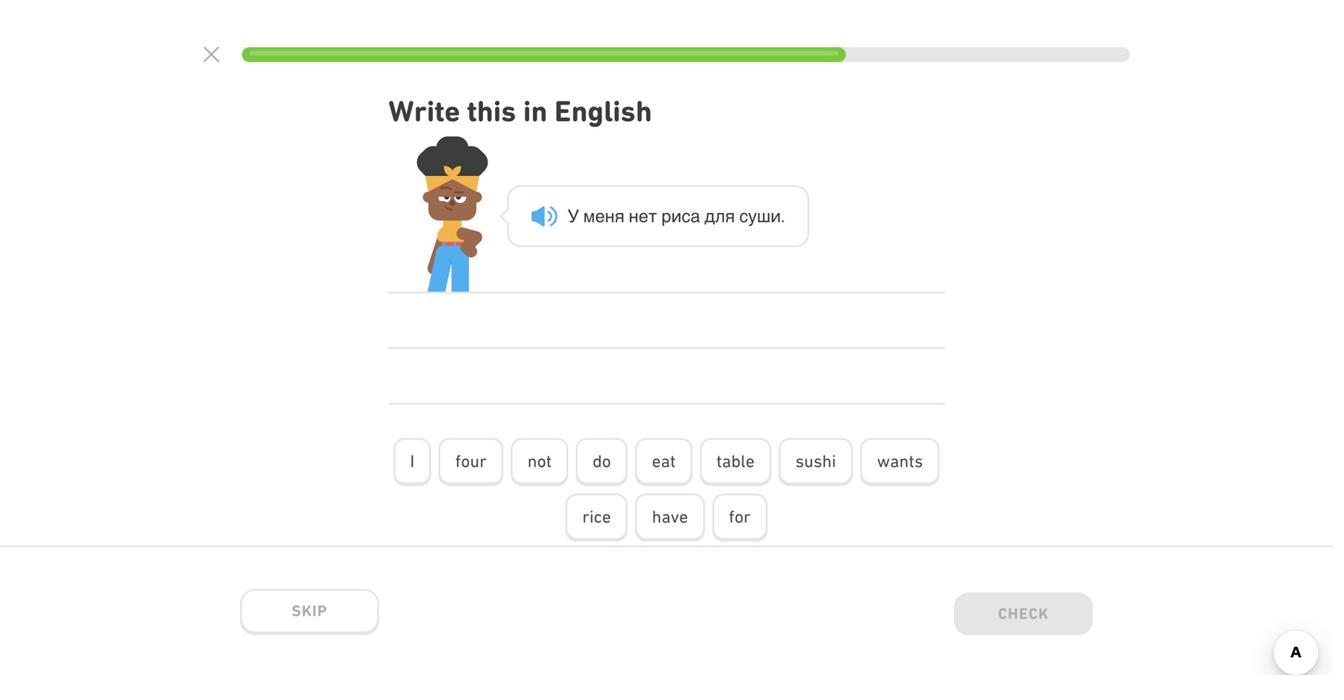Task type: describe. For each thing, give the bounding box(es) containing it.
2 я from the left
[[725, 206, 735, 226]]

four button
[[439, 439, 503, 487]]

write this in english
[[388, 94, 652, 128]]

rice button
[[566, 494, 628, 542]]

do button
[[576, 439, 628, 487]]

have button
[[635, 494, 705, 542]]

м е н я
[[583, 206, 625, 226]]

wants button
[[860, 439, 940, 487]]

а
[[690, 206, 700, 226]]

2 с from the left
[[739, 206, 748, 226]]

eat button
[[635, 439, 693, 487]]

1 и from the left
[[671, 206, 682, 226]]

.
[[781, 206, 785, 226]]

table
[[717, 452, 755, 472]]

skip button
[[240, 590, 379, 636]]

in
[[523, 94, 548, 128]]

skip
[[292, 602, 328, 621]]

н е т
[[629, 206, 657, 226]]

ш
[[757, 206, 771, 226]]

р и с а д л я
[[662, 206, 735, 226]]

1 с from the left
[[682, 206, 690, 226]]

this
[[467, 94, 516, 128]]

not button
[[511, 439, 569, 487]]

с у ш и .
[[739, 206, 785, 226]]

д
[[705, 206, 715, 226]]

л
[[715, 206, 725, 226]]

for button
[[712, 494, 768, 542]]

do
[[593, 452, 611, 472]]

rice
[[582, 507, 611, 527]]



Task type: vqa. For each thing, say whether or not it's contained in the screenshot.
Write this in Russian
no



Task type: locate. For each thing, give the bounding box(es) containing it.
е right у
[[595, 206, 605, 226]]

с
[[682, 206, 690, 226], [739, 206, 748, 226]]

0 horizontal spatial и
[[671, 206, 682, 226]]

check button
[[954, 593, 1093, 640]]

have
[[652, 507, 688, 527]]

е left 'р'
[[639, 206, 649, 226]]

for
[[729, 507, 751, 527]]

2 н from the left
[[629, 206, 639, 226]]

я right д
[[725, 206, 735, 226]]

i button
[[393, 439, 431, 487]]

у
[[567, 206, 579, 226]]

four
[[455, 452, 487, 472]]

progress bar
[[242, 47, 1130, 62]]

т
[[649, 206, 657, 226]]

0 horizontal spatial е
[[595, 206, 605, 226]]

1 н from the left
[[605, 206, 615, 226]]

н
[[605, 206, 615, 226], [629, 206, 639, 226]]

1 horizontal spatial е
[[639, 206, 649, 226]]

с right 'р'
[[682, 206, 690, 226]]

not
[[528, 452, 552, 472]]

1 horizontal spatial и
[[771, 206, 781, 226]]

1 horizontal spatial н
[[629, 206, 639, 226]]

1 я from the left
[[615, 206, 625, 226]]

н right м
[[605, 206, 615, 226]]

я left н е т
[[615, 206, 625, 226]]

check
[[998, 605, 1049, 623]]

я
[[615, 206, 625, 226], [725, 206, 735, 226]]

eat
[[652, 452, 676, 472]]

0 horizontal spatial я
[[615, 206, 625, 226]]

0 horizontal spatial н
[[605, 206, 615, 226]]

е for м
[[595, 206, 605, 226]]

i
[[410, 452, 415, 472]]

sushi
[[796, 452, 836, 472]]

2 е from the left
[[639, 206, 649, 226]]

wants
[[877, 452, 923, 472]]

table button
[[700, 439, 771, 487]]

и
[[671, 206, 682, 226], [771, 206, 781, 226]]

write
[[388, 94, 460, 128]]

и right у on the top right
[[771, 206, 781, 226]]

с left ш
[[739, 206, 748, 226]]

и left а
[[671, 206, 682, 226]]

english
[[555, 94, 652, 128]]

у
[[748, 206, 757, 226]]

н left "т"
[[629, 206, 639, 226]]

р
[[662, 206, 671, 226]]

1 horizontal spatial я
[[725, 206, 735, 226]]

1 horizontal spatial с
[[739, 206, 748, 226]]

е
[[595, 206, 605, 226], [639, 206, 649, 226]]

1 е from the left
[[595, 206, 605, 226]]

sushi button
[[779, 439, 853, 487]]

е for н
[[639, 206, 649, 226]]

2 и from the left
[[771, 206, 781, 226]]

0 horizontal spatial с
[[682, 206, 690, 226]]

м
[[583, 206, 595, 226]]



